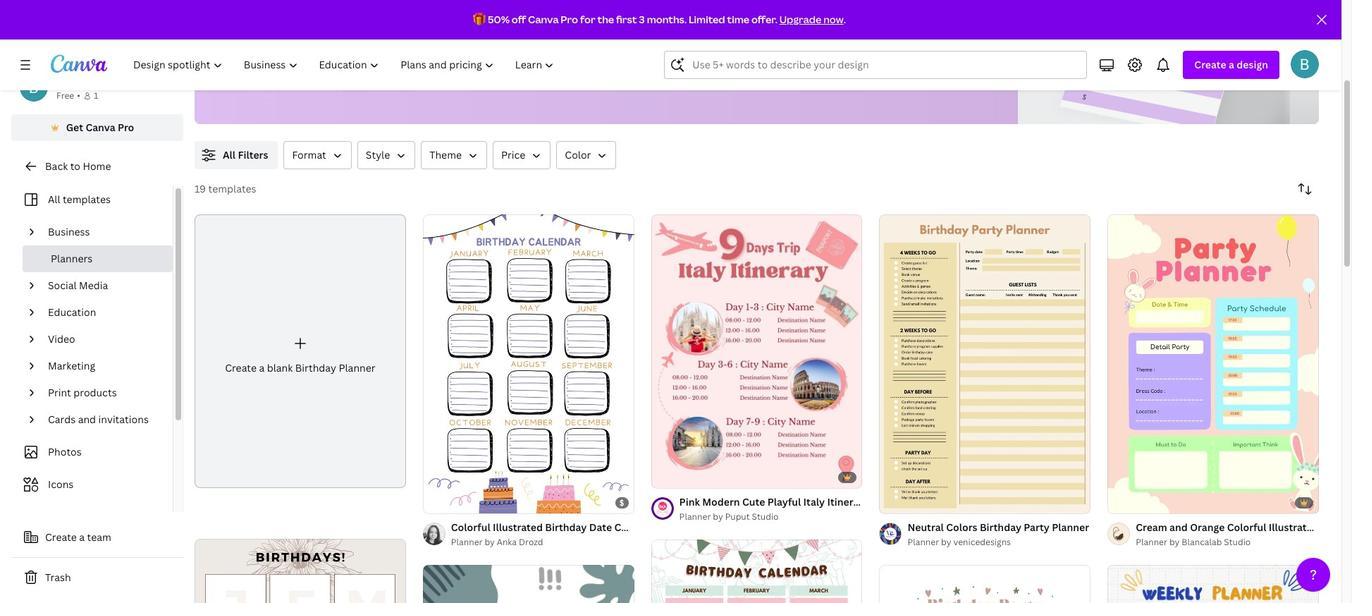 Task type: describe. For each thing, give the bounding box(es) containing it.
free •
[[56, 90, 80, 102]]

pink modern cute playful italy itinerary notebook planner link
[[680, 494, 959, 510]]

p
[[1347, 521, 1353, 534]]

back to home
[[45, 159, 111, 173]]

of
[[1124, 497, 1132, 507]]

all for all filters
[[223, 148, 236, 162]]

and for cards
[[78, 413, 96, 426]]

neutral
[[908, 521, 944, 534]]

browse
[[217, 24, 258, 39]]

browse high quality birthday planner templates for your next design
[[217, 24, 587, 39]]

create for create a design
[[1195, 58, 1227, 71]]

1 of 4
[[1118, 497, 1138, 507]]

anka
[[497, 536, 517, 548]]

planner by puput studio link
[[680, 510, 863, 524]]

video
[[48, 332, 75, 346]]

canva inside 'button'
[[86, 121, 115, 134]]

now
[[824, 13, 844, 26]]

cards and invitations
[[48, 413, 149, 426]]

back
[[45, 159, 68, 173]]

planners
[[51, 252, 93, 265]]

create a team button
[[11, 523, 183, 552]]

white and pink cute birthday date calendar planner image
[[651, 540, 863, 603]]

brad klo image
[[1291, 50, 1320, 78]]

all filters
[[223, 148, 268, 162]]

1 for 1 of 4
[[1118, 497, 1122, 507]]

cream and orange colorful illustrated cute p link
[[1136, 520, 1353, 535]]

by inside pink modern cute playful italy itinerary notebook planner planner by puput studio
[[713, 511, 723, 523]]

🎁 50% off canva pro for the first 3 months. limited time offer. upgrade now .
[[473, 13, 846, 26]]

colors
[[947, 521, 978, 534]]

blancalab
[[1182, 536, 1223, 548]]

19 templates
[[195, 182, 256, 195]]

planner inside cream and orange colorful illustrated cute p planner by blancalab studio
[[1136, 536, 1168, 548]]

media
[[79, 279, 108, 292]]

puput
[[726, 511, 750, 523]]

illustrated inside colorful illustrated birthday date calendar planner planner by anka drozd
[[493, 521, 543, 534]]

birthday inside the neutral colors birthday party planner planner by venicedesigns
[[980, 521, 1022, 534]]

birthday up top level navigation "element"
[[327, 24, 374, 39]]

icons
[[48, 477, 74, 491]]

color
[[565, 148, 591, 162]]

icons link
[[20, 471, 164, 498]]

social
[[48, 279, 77, 292]]

0 horizontal spatial design
[[552, 24, 587, 39]]

get canva pro button
[[11, 114, 183, 141]]

quality
[[286, 24, 324, 39]]

top level navigation element
[[124, 51, 567, 79]]

1 horizontal spatial canva
[[528, 13, 559, 26]]

colorful illustrated birthday date calendar planner link
[[451, 520, 698, 535]]

color button
[[557, 141, 617, 169]]

colorful illustrated birthday date calendar planner planner by anka drozd
[[451, 521, 698, 548]]

0 horizontal spatial for
[[479, 24, 495, 39]]

business
[[48, 225, 90, 238]]

0 vertical spatial pro
[[561, 13, 578, 26]]

create a blank birthday planner link
[[195, 214, 406, 488]]

home
[[83, 159, 111, 173]]

notebook
[[871, 495, 919, 509]]

products
[[74, 386, 117, 399]]

neutral colors birthday party planner image
[[880, 215, 1091, 513]]

team
[[87, 530, 111, 544]]

calendar
[[615, 521, 658, 534]]

a for blank
[[259, 361, 265, 374]]

get canva pro
[[66, 121, 134, 134]]

limited
[[689, 13, 726, 26]]

2 horizontal spatial templates
[[421, 24, 476, 39]]

4
[[1134, 497, 1138, 507]]

illustrated inside cream and orange colorful illustrated cute p planner by blancalab studio
[[1269, 521, 1319, 534]]

neutral colors birthday party planner planner by venicedesigns
[[908, 521, 1090, 548]]

trash
[[45, 571, 71, 584]]

planner by anka drozd link
[[451, 535, 634, 549]]

abstract printable birthday calendar planner image
[[423, 565, 634, 603]]

neutral watercolor childish birthday party to do list planner image
[[880, 565, 1091, 603]]

marketing
[[48, 359, 95, 372]]

next
[[525, 24, 549, 39]]

by inside the neutral colors birthday party planner planner by venicedesigns
[[942, 536, 952, 548]]

create for create a team
[[45, 530, 77, 544]]

format
[[292, 148, 326, 162]]

1 of 4 link
[[1108, 214, 1320, 514]]

italy
[[804, 495, 825, 509]]

free
[[56, 90, 74, 102]]

cream
[[1136, 521, 1168, 534]]

create a blank birthday planner
[[225, 361, 376, 374]]

playful
[[768, 495, 801, 509]]

neutral colors birthday party planner link
[[908, 520, 1090, 535]]

photos
[[48, 445, 82, 458]]



Task type: locate. For each thing, give the bounding box(es) containing it.
pro inside 'button'
[[118, 121, 134, 134]]

canva
[[528, 13, 559, 26], [86, 121, 115, 134]]

1 vertical spatial all
[[48, 193, 60, 206]]

1 left of
[[1118, 497, 1122, 507]]

for
[[580, 13, 596, 26], [479, 24, 495, 39]]

invitations
[[98, 413, 149, 426]]

2 illustrated from the left
[[1269, 521, 1319, 534]]

0 horizontal spatial pro
[[118, 121, 134, 134]]

design left brad klo image
[[1237, 58, 1269, 71]]

itinerary
[[828, 495, 869, 509]]

1 horizontal spatial create
[[225, 361, 257, 374]]

1 vertical spatial and
[[1170, 521, 1188, 534]]

create
[[1195, 58, 1227, 71], [225, 361, 257, 374], [45, 530, 77, 544]]

studio down playful in the right of the page
[[752, 511, 779, 523]]

1 vertical spatial studio
[[1225, 536, 1251, 548]]

all
[[223, 148, 236, 162], [48, 193, 60, 206]]

studio down cream and orange colorful illustrated cute p link
[[1225, 536, 1251, 548]]

a for design
[[1229, 58, 1235, 71]]

1 horizontal spatial colorful
[[1228, 521, 1267, 534]]

templates
[[421, 24, 476, 39], [208, 182, 256, 195], [63, 193, 111, 206]]

minimal and simple birthday list image
[[195, 539, 406, 603]]

illustrated left p
[[1269, 521, 1319, 534]]

for left the
[[580, 13, 596, 26]]

1 horizontal spatial design
[[1237, 58, 1269, 71]]

by
[[713, 511, 723, 523], [485, 536, 495, 548], [942, 536, 952, 548], [1170, 536, 1180, 548]]

2 horizontal spatial create
[[1195, 58, 1227, 71]]

upgrade now button
[[780, 13, 844, 26]]

the
[[598, 13, 614, 26]]

1 vertical spatial cute
[[1322, 521, 1345, 534]]

photos link
[[20, 439, 164, 465]]

education
[[48, 305, 96, 319]]

all templates link
[[20, 186, 164, 213]]

studio inside pink modern cute playful italy itinerary notebook planner planner by puput studio
[[752, 511, 779, 523]]

create a team
[[45, 530, 111, 544]]

pink modern cute playful italy itinerary notebook planner planner by puput studio
[[680, 495, 959, 523]]

price
[[501, 148, 526, 162]]

1 illustrated from the left
[[493, 521, 543, 534]]

0 horizontal spatial all
[[48, 193, 60, 206]]

and for cream
[[1170, 521, 1188, 534]]

1 horizontal spatial studio
[[1225, 536, 1251, 548]]

marketing link
[[42, 353, 164, 379]]

1 vertical spatial design
[[1237, 58, 1269, 71]]

by inside cream and orange colorful illustrated cute p planner by blancalab studio
[[1170, 536, 1180, 548]]

colorful illustrated birthday date calendar planner image
[[423, 215, 634, 513]]

create a design button
[[1184, 51, 1280, 79]]

1 vertical spatial pro
[[118, 121, 134, 134]]

pro up back to home link in the top of the page
[[118, 121, 134, 134]]

pro right next
[[561, 13, 578, 26]]

cream and orange colorful illustrated cute p planner by blancalab studio
[[1136, 521, 1353, 548]]

1 birthday planner templates image from the left
[[1019, 0, 1320, 124]]

1 right •
[[94, 90, 98, 102]]

create a design
[[1195, 58, 1269, 71]]

and inside cream and orange colorful illustrated cute p planner by blancalab studio
[[1170, 521, 1188, 534]]

all templates
[[48, 193, 111, 206]]

birthday up planner by anka drozd link
[[545, 521, 587, 534]]

templates inside all templates link
[[63, 193, 111, 206]]

1 horizontal spatial for
[[580, 13, 596, 26]]

1 horizontal spatial 1
[[1118, 497, 1122, 507]]

canva right get
[[86, 121, 115, 134]]

and right cream
[[1170, 521, 1188, 534]]

0 vertical spatial design
[[552, 24, 587, 39]]

birthday right the blank
[[295, 361, 336, 374]]

2 vertical spatial a
[[79, 530, 85, 544]]

cream and orange colorful illustrated cute party planner image
[[1108, 215, 1320, 513]]

templates right 19
[[208, 182, 256, 195]]

all for all templates
[[48, 193, 60, 206]]

to
[[70, 159, 80, 173]]

1 vertical spatial canva
[[86, 121, 115, 134]]

a for team
[[79, 530, 85, 544]]

drozd
[[519, 536, 543, 548]]

0 horizontal spatial canva
[[86, 121, 115, 134]]

back to home link
[[11, 152, 183, 181]]

0 vertical spatial 1
[[94, 90, 98, 102]]

19
[[195, 182, 206, 195]]

birthday inside create a blank birthday planner element
[[295, 361, 336, 374]]

templates for 19 templates
[[208, 182, 256, 195]]

Search search field
[[693, 51, 1079, 78]]

0 horizontal spatial create
[[45, 530, 77, 544]]

birthday inside colorful illustrated birthday date calendar planner planner by anka drozd
[[545, 521, 587, 534]]

2 horizontal spatial a
[[1229, 58, 1235, 71]]

1 for 1
[[94, 90, 98, 102]]

create a blank birthday planner element
[[195, 214, 406, 488]]

1 horizontal spatial all
[[223, 148, 236, 162]]

colorful inside colorful illustrated birthday date calendar planner planner by anka drozd
[[451, 521, 491, 534]]

date
[[589, 521, 612, 534]]

your
[[498, 24, 523, 39]]

create inside button
[[45, 530, 77, 544]]

0 horizontal spatial cute
[[743, 495, 765, 509]]

pro
[[561, 13, 578, 26], [118, 121, 134, 134]]

cute inside cream and orange colorful illustrated cute p planner by blancalab studio
[[1322, 521, 1345, 534]]

white blue yellow cartoon weekly planner image
[[1108, 565, 1320, 603]]

months.
[[647, 13, 687, 26]]

1
[[94, 90, 98, 102], [1118, 497, 1122, 507]]

create inside dropdown button
[[1195, 58, 1227, 71]]

0 vertical spatial and
[[78, 413, 96, 426]]

0 horizontal spatial illustrated
[[493, 521, 543, 534]]

•
[[77, 90, 80, 102]]

design right next
[[552, 24, 587, 39]]

print products
[[48, 386, 117, 399]]

get
[[66, 121, 83, 134]]

upgrade
[[780, 13, 822, 26]]

cute up the puput on the bottom of page
[[743, 495, 765, 509]]

cards
[[48, 413, 76, 426]]

orange
[[1191, 521, 1225, 534]]

offer.
[[752, 13, 778, 26]]

1 vertical spatial create
[[225, 361, 257, 374]]

and inside 'link'
[[78, 413, 96, 426]]

personal
[[56, 74, 98, 87]]

planner by venicedesigns link
[[908, 535, 1090, 549]]

0 vertical spatial studio
[[752, 511, 779, 523]]

blank
[[267, 361, 293, 374]]

1 horizontal spatial and
[[1170, 521, 1188, 534]]

by left anka
[[485, 536, 495, 548]]

None search field
[[665, 51, 1088, 79]]

by left blancalab
[[1170, 536, 1180, 548]]

0 horizontal spatial and
[[78, 413, 96, 426]]

1 horizontal spatial illustrated
[[1269, 521, 1319, 534]]

studio inside cream and orange colorful illustrated cute p planner by blancalab studio
[[1225, 536, 1251, 548]]

video link
[[42, 326, 164, 353]]

0 horizontal spatial templates
[[63, 193, 111, 206]]

0 horizontal spatial 1
[[94, 90, 98, 102]]

2 birthday planner templates image from the left
[[1060, 0, 1262, 137]]

planner by blancalab studio link
[[1136, 535, 1320, 550]]

canva right off on the top of page
[[528, 13, 559, 26]]

and
[[78, 413, 96, 426], [1170, 521, 1188, 534]]

.
[[844, 13, 846, 26]]

create for create a blank birthday planner
[[225, 361, 257, 374]]

style button
[[357, 141, 416, 169]]

modern
[[703, 495, 740, 509]]

high
[[260, 24, 284, 39]]

print products link
[[42, 379, 164, 406]]

0 horizontal spatial studio
[[752, 511, 779, 523]]

0 vertical spatial canva
[[528, 13, 559, 26]]

birthday
[[327, 24, 374, 39], [295, 361, 336, 374], [545, 521, 587, 534], [980, 521, 1022, 534]]

a inside dropdown button
[[1229, 58, 1235, 71]]

illustrated up anka
[[493, 521, 543, 534]]

party
[[1024, 521, 1050, 534]]

business link
[[42, 219, 164, 245]]

1 horizontal spatial a
[[259, 361, 265, 374]]

and right cards
[[78, 413, 96, 426]]

3
[[639, 13, 645, 26]]

templates down back to home
[[63, 193, 111, 206]]

0 vertical spatial a
[[1229, 58, 1235, 71]]

all inside button
[[223, 148, 236, 162]]

all down back
[[48, 193, 60, 206]]

by down colors
[[942, 536, 952, 548]]

by down modern
[[713, 511, 723, 523]]

Sort by button
[[1291, 175, 1320, 203]]

create inside "link"
[[225, 361, 257, 374]]

cute inside pink modern cute playful italy itinerary notebook planner planner by puput studio
[[743, 495, 765, 509]]

style
[[366, 148, 390, 162]]

1 horizontal spatial cute
[[1322, 521, 1345, 534]]

for left your on the left
[[479, 24, 495, 39]]

0 vertical spatial cute
[[743, 495, 765, 509]]

1 horizontal spatial templates
[[208, 182, 256, 195]]

print
[[48, 386, 71, 399]]

time
[[728, 13, 750, 26]]

theme button
[[421, 141, 487, 169]]

0 vertical spatial create
[[1195, 58, 1227, 71]]

2 colorful from the left
[[1228, 521, 1267, 534]]

all left filters
[[223, 148, 236, 162]]

0 horizontal spatial a
[[79, 530, 85, 544]]

a
[[1229, 58, 1235, 71], [259, 361, 265, 374], [79, 530, 85, 544]]

cute left p
[[1322, 521, 1345, 534]]

2 vertical spatial create
[[45, 530, 77, 544]]

birthday up the planner by venicedesigns link
[[980, 521, 1022, 534]]

1 vertical spatial 1
[[1118, 497, 1122, 507]]

by inside colorful illustrated birthday date calendar planner planner by anka drozd
[[485, 536, 495, 548]]

templates for all templates
[[63, 193, 111, 206]]

pink
[[680, 495, 700, 509]]

venicedesigns
[[954, 536, 1011, 548]]

1 horizontal spatial pro
[[561, 13, 578, 26]]

templates left 50% at the left of page
[[421, 24, 476, 39]]

0 vertical spatial all
[[223, 148, 236, 162]]

planner
[[377, 24, 419, 39], [339, 361, 376, 374], [921, 495, 959, 509], [680, 511, 711, 523], [661, 521, 698, 534], [1052, 521, 1090, 534], [451, 536, 483, 548], [908, 536, 940, 548], [1136, 536, 1168, 548]]

cards and invitations link
[[42, 406, 164, 433]]

pink modern cute playful italy itinerary notebook planner image
[[651, 214, 863, 488]]

0 horizontal spatial colorful
[[451, 521, 491, 534]]

a inside button
[[79, 530, 85, 544]]

theme
[[430, 148, 462, 162]]

price button
[[493, 141, 551, 169]]

studio
[[752, 511, 779, 523], [1225, 536, 1251, 548]]

filters
[[238, 148, 268, 162]]

colorful
[[451, 521, 491, 534], [1228, 521, 1267, 534]]

first
[[616, 13, 637, 26]]

a inside "link"
[[259, 361, 265, 374]]

birthday planner templates image
[[1019, 0, 1320, 124], [1060, 0, 1262, 137]]

1 vertical spatial a
[[259, 361, 265, 374]]

planner inside "link"
[[339, 361, 376, 374]]

social media
[[48, 279, 108, 292]]

colorful inside cream and orange colorful illustrated cute p planner by blancalab studio
[[1228, 521, 1267, 534]]

design inside dropdown button
[[1237, 58, 1269, 71]]

1 colorful from the left
[[451, 521, 491, 534]]



Task type: vqa. For each thing, say whether or not it's contained in the screenshot.
the Instagram in "Instagram Story" group
no



